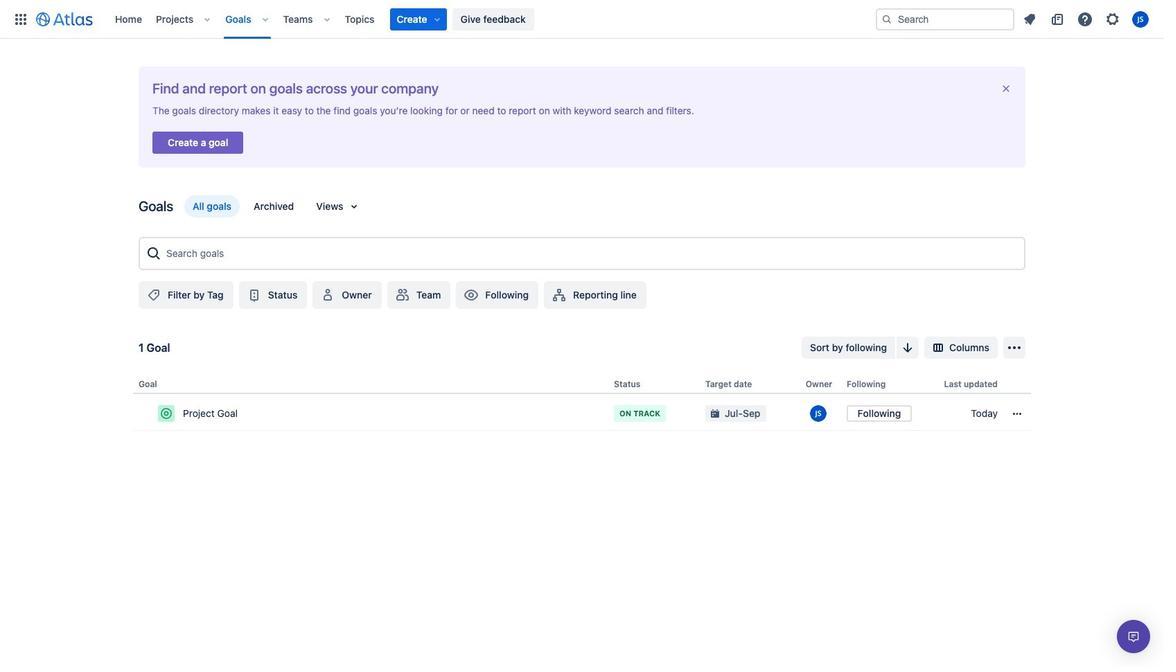Task type: vqa. For each thing, say whether or not it's contained in the screenshot.
Filter by title field
no



Task type: locate. For each thing, give the bounding box(es) containing it.
search goals image
[[146, 245, 162, 262]]

project goal image
[[161, 408, 172, 420]]

switch to... image
[[12, 11, 29, 27]]

reverse sort order image
[[900, 340, 917, 356]]

Search field
[[876, 8, 1015, 30]]

search image
[[882, 14, 893, 25]]

banner
[[0, 0, 1165, 39]]



Task type: describe. For each thing, give the bounding box(es) containing it.
status image
[[246, 287, 263, 304]]

label image
[[146, 287, 162, 304]]

settings image
[[1105, 11, 1122, 27]]

account image
[[1133, 11, 1150, 27]]

notifications image
[[1022, 11, 1039, 27]]

close banner image
[[1001, 83, 1012, 94]]

top element
[[8, 0, 876, 38]]

following image
[[463, 287, 480, 304]]

help image
[[1078, 11, 1094, 27]]

Search goals field
[[162, 241, 1019, 266]]



